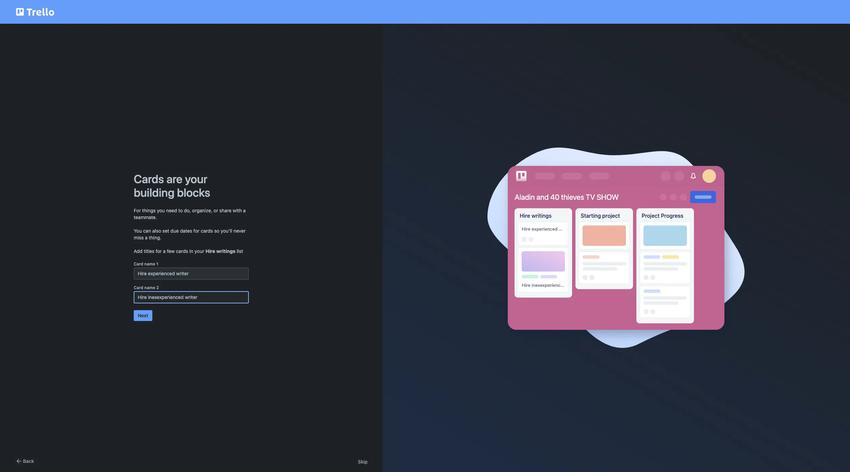 Task type: vqa. For each thing, say whether or not it's contained in the screenshot.
BLOCKS
yes



Task type: describe. For each thing, give the bounding box(es) containing it.
hire for hire inexexperienced writer
[[522, 283, 531, 288]]

project
[[603, 213, 621, 219]]

you
[[134, 228, 142, 234]]

you
[[157, 208, 165, 213]]

back
[[23, 458, 34, 464]]

also
[[152, 228, 161, 234]]

for
[[134, 208, 141, 213]]

set
[[163, 228, 169, 234]]

or
[[214, 208, 218, 213]]

0 vertical spatial writings
[[532, 213, 552, 219]]

in
[[190, 248, 193, 254]]

to
[[178, 208, 183, 213]]

add titles for a few cards in your hire writings list
[[134, 248, 243, 254]]

cards are your building blocks
[[134, 172, 210, 199]]

0 horizontal spatial writings
[[217, 248, 236, 254]]

for things you need to do, organize, or share with a teammate.
[[134, 208, 246, 220]]

thing.
[[149, 235, 161, 241]]

card for card name 1
[[134, 262, 143, 267]]

0 horizontal spatial for
[[156, 248, 162, 254]]

you'll
[[221, 228, 232, 234]]

progress
[[662, 213, 684, 219]]

titles
[[144, 248, 155, 254]]

Card name 1 text field
[[134, 268, 249, 280]]

tv
[[586, 193, 596, 202]]

name for 2
[[144, 285, 155, 290]]

you can also set due dates for cards so you'll never miss a thing.
[[134, 228, 246, 241]]

for inside the you can also set due dates for cards so you'll never miss a thing.
[[194, 228, 200, 234]]

1 vertical spatial your
[[195, 248, 204, 254]]

1
[[156, 262, 158, 267]]

aladin
[[515, 193, 535, 202]]

are
[[167, 172, 183, 186]]

so
[[214, 228, 220, 234]]

due
[[171, 228, 179, 234]]

cards inside the you can also set due dates for cards so you'll never miss a thing.
[[201, 228, 213, 234]]

few
[[167, 248, 175, 254]]

2
[[156, 285, 159, 290]]

never
[[234, 228, 246, 234]]

card for card name 2
[[134, 285, 143, 290]]

back button
[[15, 457, 34, 466]]

0 horizontal spatial cards
[[176, 248, 188, 254]]

name for 1
[[144, 262, 155, 267]]

hire writings
[[520, 213, 552, 219]]

skip button
[[358, 459, 368, 466]]

card name 1
[[134, 262, 158, 267]]



Task type: locate. For each thing, give the bounding box(es) containing it.
hire down hire writings
[[522, 226, 531, 232]]

name left 2 at the bottom of page
[[144, 285, 155, 290]]

blocks
[[177, 186, 210, 199]]

project
[[642, 213, 660, 219]]

name left 1
[[144, 262, 155, 267]]

card
[[134, 262, 143, 267], [134, 285, 143, 290]]

2 vertical spatial a
[[163, 248, 166, 254]]

2 horizontal spatial a
[[243, 208, 246, 213]]

0 vertical spatial name
[[144, 262, 155, 267]]

hire for hire writings
[[520, 213, 531, 219]]

building
[[134, 186, 175, 199]]

0 vertical spatial trello image
[[15, 4, 56, 20]]

a down can
[[145, 235, 148, 241]]

0 vertical spatial a
[[243, 208, 246, 213]]

1 vertical spatial name
[[144, 285, 155, 290]]

writer
[[559, 226, 571, 232], [568, 283, 580, 288]]

hire right in
[[206, 248, 215, 254]]

1 vertical spatial for
[[156, 248, 162, 254]]

writings
[[532, 213, 552, 219], [217, 248, 236, 254]]

list
[[237, 248, 243, 254]]

for
[[194, 228, 200, 234], [156, 248, 162, 254]]

0 vertical spatial cards
[[201, 228, 213, 234]]

things
[[142, 208, 156, 213]]

experienced
[[532, 226, 558, 232]]

hire
[[520, 213, 531, 219], [522, 226, 531, 232], [206, 248, 215, 254], [522, 283, 531, 288]]

2 card from the top
[[134, 285, 143, 290]]

project progress
[[642, 213, 684, 219]]

1 vertical spatial cards
[[176, 248, 188, 254]]

1 horizontal spatial writings
[[532, 213, 552, 219]]

trello image
[[15, 4, 56, 20], [515, 169, 529, 183]]

cards left in
[[176, 248, 188, 254]]

do,
[[184, 208, 191, 213]]

writer right inexexperienced
[[568, 283, 580, 288]]

can
[[143, 228, 151, 234]]

1 vertical spatial writings
[[217, 248, 236, 254]]

1 horizontal spatial a
[[163, 248, 166, 254]]

1 name from the top
[[144, 262, 155, 267]]

cards
[[134, 172, 164, 186]]

hire experienced writer
[[522, 226, 571, 232]]

organize,
[[192, 208, 212, 213]]

next
[[138, 313, 148, 319]]

next button
[[134, 310, 152, 321]]

0 vertical spatial card
[[134, 262, 143, 267]]

0 vertical spatial your
[[185, 172, 208, 186]]

a inside the you can also set due dates for cards so you'll never miss a thing.
[[145, 235, 148, 241]]

a right with
[[243, 208, 246, 213]]

1 vertical spatial a
[[145, 235, 148, 241]]

1 vertical spatial trello image
[[515, 169, 529, 183]]

a inside 'for things you need to do, organize, or share with a teammate.'
[[243, 208, 246, 213]]

1 vertical spatial writer
[[568, 283, 580, 288]]

card name 2
[[134, 285, 159, 290]]

1 horizontal spatial for
[[194, 228, 200, 234]]

0 vertical spatial for
[[194, 228, 200, 234]]

1 card from the top
[[134, 262, 143, 267]]

card left 2 at the bottom of page
[[134, 285, 143, 290]]

your right are
[[185, 172, 208, 186]]

0 horizontal spatial trello image
[[15, 4, 56, 20]]

for right dates
[[194, 228, 200, 234]]

2 name from the top
[[144, 285, 155, 290]]

writer right experienced at the top right
[[559, 226, 571, 232]]

your right in
[[195, 248, 204, 254]]

for right titles
[[156, 248, 162, 254]]

starting project
[[581, 213, 621, 219]]

1 vertical spatial card
[[134, 285, 143, 290]]

0 horizontal spatial a
[[145, 235, 148, 241]]

your
[[185, 172, 208, 186], [195, 248, 204, 254]]

writings up experienced at the top right
[[532, 213, 552, 219]]

a
[[243, 208, 246, 213], [145, 235, 148, 241], [163, 248, 166, 254]]

1 horizontal spatial cards
[[201, 228, 213, 234]]

show
[[597, 193, 619, 202]]

share
[[220, 208, 232, 213]]

name
[[144, 262, 155, 267], [144, 285, 155, 290]]

writer for hire inexexperienced writer
[[568, 283, 580, 288]]

inexexperienced
[[532, 283, 566, 288]]

writer for hire experienced writer
[[559, 226, 571, 232]]

hire down aladin
[[520, 213, 531, 219]]

hire left inexexperienced
[[522, 283, 531, 288]]

hire inexexperienced writer
[[522, 283, 580, 288]]

card down add
[[134, 262, 143, 267]]

dates
[[180, 228, 192, 234]]

cards
[[201, 228, 213, 234], [176, 248, 188, 254]]

skip
[[358, 459, 368, 465]]

your inside cards are your building blocks
[[185, 172, 208, 186]]

0 vertical spatial writer
[[559, 226, 571, 232]]

miss
[[134, 235, 144, 241]]

and
[[537, 193, 549, 202]]

add
[[134, 248, 143, 254]]

1 horizontal spatial trello image
[[515, 169, 529, 183]]

cards left so
[[201, 228, 213, 234]]

need
[[166, 208, 177, 213]]

teammate.
[[134, 214, 157, 220]]

with
[[233, 208, 242, 213]]

hire for hire experienced writer
[[522, 226, 531, 232]]

thieves
[[562, 193, 585, 202]]

40
[[551, 193, 560, 202]]

a left few
[[163, 248, 166, 254]]

Card name 2 text field
[[134, 291, 249, 304]]

aladin and 40 thieves tv show
[[515, 193, 619, 202]]

writings left list
[[217, 248, 236, 254]]

starting
[[581, 213, 601, 219]]



